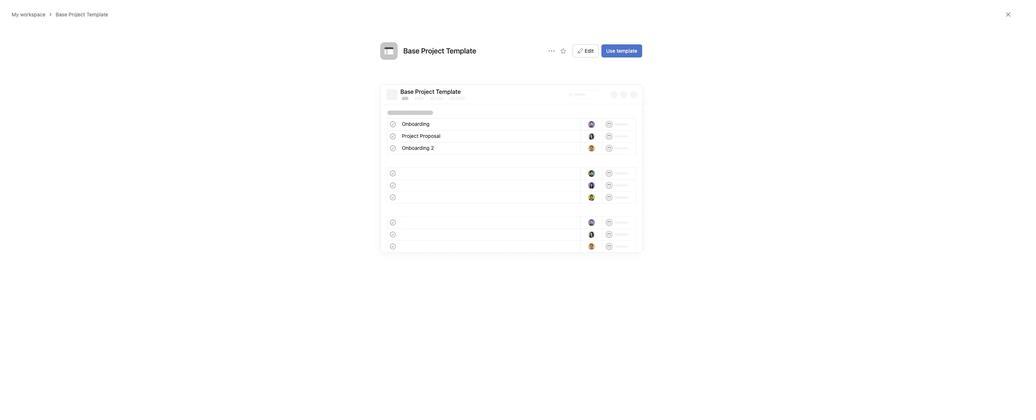 Task type: vqa. For each thing, say whether or not it's contained in the screenshot.
for
no



Task type: describe. For each thing, give the bounding box(es) containing it.
onboarding 2
[[402, 145, 434, 151]]

show options image
[[549, 48, 555, 54]]

proposal
[[420, 133, 441, 139]]

workspace
[[20, 11, 45, 17]]

use
[[606, 48, 615, 54]]

template
[[617, 48, 637, 54]]

0 vertical spatial base project template
[[403, 47, 476, 55]]

1 vertical spatial project template
[[415, 88, 461, 95]]

1 vertical spatial project
[[402, 133, 419, 139]]

add to starred image
[[560, 48, 566, 54]]

0 vertical spatial base
[[56, 11, 67, 17]]

onboarding for onboarding
[[402, 121, 430, 127]]

my workspace link
[[12, 11, 45, 17]]

1 vertical spatial base project template
[[400, 88, 461, 95]]

0 horizontal spatial project
[[69, 11, 85, 17]]

edit button
[[573, 44, 599, 57]]

2
[[431, 145, 434, 151]]



Task type: locate. For each thing, give the bounding box(es) containing it.
my
[[12, 11, 19, 17]]

template image
[[384, 47, 393, 55]]

template
[[87, 11, 108, 17]]

1 onboarding from the top
[[402, 121, 430, 127]]

2 onboarding from the top
[[402, 145, 430, 151]]

onboarding up project proposal
[[402, 121, 430, 127]]

project
[[69, 11, 85, 17], [402, 133, 419, 139]]

edit
[[585, 48, 594, 54]]

1 horizontal spatial project
[[402, 133, 419, 139]]

project up onboarding 2
[[402, 133, 419, 139]]

base project template
[[403, 47, 476, 55], [400, 88, 461, 95]]

onboarding down project proposal
[[402, 145, 430, 151]]

onboarding
[[402, 121, 430, 127], [402, 145, 430, 151]]

base project template
[[56, 11, 108, 17]]

base
[[56, 11, 67, 17], [403, 47, 420, 55], [400, 88, 414, 95]]

project template
[[421, 47, 476, 55], [415, 88, 461, 95]]

use template
[[606, 48, 637, 54]]

0 vertical spatial onboarding
[[402, 121, 430, 127]]

0 vertical spatial project
[[69, 11, 85, 17]]

project proposal
[[402, 133, 441, 139]]

2 vertical spatial base
[[400, 88, 414, 95]]

use template button
[[601, 44, 642, 57]]

my workspace
[[12, 11, 45, 17]]

project left template
[[69, 11, 85, 17]]

1 vertical spatial onboarding
[[402, 145, 430, 151]]

onboarding for onboarding 2
[[402, 145, 430, 151]]

0 vertical spatial project template
[[421, 47, 476, 55]]

close image
[[1005, 12, 1011, 17]]

1 vertical spatial base
[[403, 47, 420, 55]]



